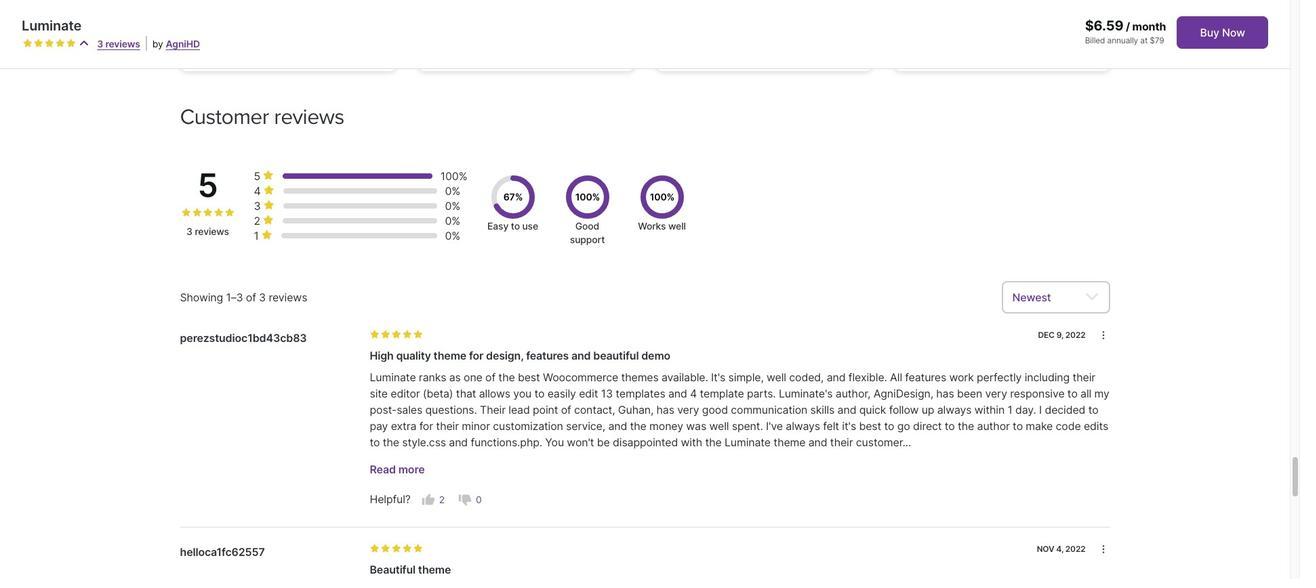 Task type: locate. For each thing, give the bounding box(es) containing it.
rate product 5 stars image for perezstudioc1bd43cb83
[[413, 330, 423, 340]]

rate product 1 star image
[[23, 39, 33, 48], [181, 208, 191, 218], [370, 330, 379, 340]]

rate product 5 stars image
[[225, 208, 234, 218], [413, 330, 423, 340], [413, 545, 423, 554]]

0 vertical spatial 1
[[254, 229, 259, 243]]

0 vertical spatial rate product 3 stars image
[[45, 39, 54, 48]]

1 vertical spatial best
[[860, 420, 882, 433]]

features up "woocommerce"
[[526, 349, 569, 363]]

2 2022 from the top
[[1066, 545, 1086, 555]]

2022 right 4, at the bottom right of the page
[[1066, 545, 1086, 555]]

1 horizontal spatial 1
[[1008, 403, 1013, 417]]

rate product 3 stars image for helloca1fc62557
[[392, 545, 401, 554]]

1 vertical spatial rate product 4 stars image
[[403, 330, 412, 340]]

rate product 5 stars image up quality
[[413, 330, 423, 340]]

1 vertical spatial rate product 5 stars image
[[413, 330, 423, 340]]

2 right vote up icon
[[439, 494, 445, 506]]

rate product 3 stars image for 5
[[203, 208, 213, 218]]

customization
[[493, 420, 563, 433]]

1 vertical spatial has
[[657, 403, 675, 417]]

webshop
[[194, 28, 245, 43]]

0 vertical spatial 2
[[254, 214, 260, 228]]

0 horizontal spatial 2
[[254, 214, 260, 228]]

5 inside 'element'
[[254, 169, 260, 183]]

2 vertical spatial luminate
[[725, 436, 771, 449]]

read more
[[370, 463, 425, 477]]

2022 right 9,
[[1066, 330, 1086, 340]]

0 horizontal spatial 5
[[198, 166, 218, 206]]

0% for 1
[[445, 229, 461, 243]]

sales
[[397, 403, 423, 417]]

has down work
[[937, 387, 955, 401]]

and up be
[[609, 420, 627, 433]]

for up the one
[[469, 349, 484, 363]]

billed
[[1086, 35, 1106, 45]]

luminate for luminate ranks as one of the best woocommerce themes available. it's simple, well coded, and flexible. all features work perfectly including their site editor (beta) that allows you to easily edit 13 templates and 4 template parts. luminate's author, agnidesign, has been very responsive to all my post-sales questions. their lead point of contact, guhan, has very good communication skills and quick follow up always within 1 day. i decided to pay extra for their minor customization service, and the money was well spent. i've always felt it's best to go direct to the author to make code edits to the style.css and functions.php. you won't be disappointed with the luminate theme and their customer...
[[370, 371, 416, 384]]

5 stars, 100% of reviews element
[[254, 169, 277, 184]]

the left author
[[958, 420, 975, 433]]

well right works at the top
[[669, 221, 686, 232]]

1 vertical spatial rate product 4 stars image
[[403, 545, 412, 554]]

rate product 3 stars image for rate product 4 stars image associated with rate product 5 stars icon
[[45, 39, 54, 48]]

0 horizontal spatial for
[[420, 420, 433, 433]]

0 vertical spatial 2022
[[1066, 330, 1086, 340]]

site
[[370, 387, 388, 401]]

very
[[986, 387, 1008, 401], [678, 403, 700, 417]]

well down the good
[[710, 420, 729, 433]]

rate product 5 stars image for 5
[[225, 208, 234, 218]]

2
[[254, 214, 260, 228], [439, 494, 445, 506]]

$79 right at
[[1150, 35, 1165, 45]]

customer
[[180, 104, 269, 130]]

luminate up editor
[[370, 371, 416, 384]]

2 vertical spatial rate product 1 star image
[[370, 330, 379, 340]]

1 vertical spatial rate product 3 stars image
[[392, 330, 401, 340]]

rate product 5 stars image up the beautiful theme
[[413, 545, 423, 554]]

0 horizontal spatial always
[[786, 420, 821, 433]]

agnidesign,
[[874, 387, 934, 401]]

1 vertical spatial for
[[420, 420, 433, 433]]

0 horizontal spatial very
[[678, 403, 700, 417]]

0 vertical spatial of
[[246, 291, 256, 304]]

as
[[449, 371, 461, 384]]

of right 1–3
[[246, 291, 256, 304]]

1 vertical spatial 4
[[690, 387, 697, 401]]

make
[[1026, 420, 1053, 433]]

$79 down webshop link at top
[[194, 46, 208, 56]]

angle down image
[[1086, 289, 1100, 306]]

buy now link
[[1178, 16, 1269, 49]]

0 horizontal spatial has
[[657, 403, 675, 417]]

for
[[469, 349, 484, 363], [420, 420, 433, 433]]

1 vertical spatial rate product 3 stars image
[[392, 545, 401, 554]]

open options menu image
[[1098, 330, 1109, 341], [1098, 545, 1109, 555]]

and down available.
[[669, 387, 688, 401]]

2022 for helloca1fc62557
[[1066, 545, 1086, 555]]

rate product 5 stars image for helloca1fc62557
[[413, 545, 423, 554]]

best
[[518, 371, 540, 384], [860, 420, 882, 433]]

work
[[950, 371, 974, 384]]

available.
[[662, 371, 709, 384]]

1 horizontal spatial rate product 4 stars image
[[403, 545, 412, 554]]

1 vertical spatial very
[[678, 403, 700, 417]]

of
[[246, 291, 256, 304], [486, 371, 496, 384], [561, 403, 572, 417]]

1 horizontal spatial luminate
[[370, 371, 416, 384]]

has up money
[[657, 403, 675, 417]]

rate product 4 stars image up the beautiful theme
[[403, 545, 412, 554]]

rate product 1 star image
[[370, 545, 379, 554]]

0 horizontal spatial rate product 3 stars image
[[203, 208, 213, 218]]

rate product 2 stars image for perezstudioc1bd43cb83
[[381, 330, 390, 340]]

to
[[511, 221, 520, 232], [535, 387, 545, 401], [1068, 387, 1078, 401], [1089, 403, 1099, 417], [885, 420, 895, 433], [945, 420, 955, 433], [1013, 420, 1024, 433], [370, 436, 380, 449]]

1 0% from the top
[[445, 184, 461, 198]]

1 vertical spatial their
[[436, 420, 459, 433]]

and up "author,"
[[827, 371, 846, 384]]

been
[[958, 387, 983, 401]]

rate product 3 stars image up high
[[392, 330, 401, 340]]

perfectly
[[977, 371, 1022, 384]]

0 vertical spatial always
[[938, 403, 972, 417]]

one
[[464, 371, 483, 384]]

features inside the 'luminate ranks as one of the best woocommerce themes available. it's simple, well coded, and flexible. all features work perfectly including their site editor (beta) that allows you to easily edit 13 templates and 4 template parts. luminate's author, agnidesign, has been very responsive to all my post-sales questions. their lead point of contact, guhan, has very good communication skills and quick follow up always within 1 day. i decided to pay extra for their minor customization service, and the money was well spent. i've always felt it's best to go direct to the author to make code edits to the style.css and functions.php. you won't be disappointed with the luminate theme and their customer...'
[[906, 371, 947, 384]]

1–3
[[226, 291, 243, 304]]

2 0% from the top
[[445, 199, 461, 213]]

rate product 4 stars image left 2 stars, 0% of reviews element
[[214, 208, 223, 218]]

0 vertical spatial has
[[937, 387, 955, 401]]

communication
[[731, 403, 808, 417]]

4 inside the 'luminate ranks as one of the best woocommerce themes available. it's simple, well coded, and flexible. all features work perfectly including their site editor (beta) that allows you to easily edit 13 templates and 4 template parts. luminate's author, agnidesign, has been very responsive to all my post-sales questions. their lead point of contact, guhan, has very good communication skills and quick follow up always within 1 day. i decided to pay extra for their minor customization service, and the money was well spent. i've always felt it's best to go direct to the author to make code edits to the style.css and functions.php. you won't be disappointed with the luminate theme and their customer...'
[[690, 387, 697, 401]]

rate product 3 stars image left 2 stars, 0% of reviews element
[[203, 208, 213, 218]]

1 horizontal spatial rate product 2 stars image
[[192, 208, 202, 218]]

0% for 3
[[445, 199, 461, 213]]

luminate down spent.
[[725, 436, 771, 449]]

features up agnidesign,
[[906, 371, 947, 384]]

0 horizontal spatial rate product 1 star image
[[23, 39, 33, 48]]

rate product 3 stars image
[[45, 39, 54, 48], [392, 330, 401, 340]]

responsive
[[1011, 387, 1065, 401]]

rate product 4 stars image for helloca1fc62557
[[403, 545, 412, 554]]

4
[[254, 184, 261, 198], [690, 387, 697, 401]]

1 horizontal spatial very
[[986, 387, 1008, 401]]

you
[[514, 387, 532, 401]]

rate product 3 stars image
[[203, 208, 213, 218], [392, 545, 401, 554]]

1 vertical spatial always
[[786, 420, 821, 433]]

webshop link
[[194, 28, 245, 43]]

1 vertical spatial well
[[767, 371, 787, 384]]

follow
[[890, 403, 919, 417]]

to right you
[[535, 387, 545, 401]]

of down easily
[[561, 403, 572, 417]]

3 reviews
[[97, 38, 140, 50], [187, 226, 229, 237]]

3 up 2 stars, 0% of reviews element
[[254, 199, 261, 213]]

their down it's
[[831, 436, 854, 449]]

best down quick
[[860, 420, 882, 433]]

always
[[938, 403, 972, 417], [786, 420, 821, 433]]

0 horizontal spatial their
[[436, 420, 459, 433]]

3 0% from the top
[[445, 214, 461, 228]]

3
[[97, 38, 103, 50], [254, 199, 261, 213], [187, 226, 193, 237], [259, 291, 266, 304]]

1 vertical spatial rate product 2 stars image
[[192, 208, 202, 218]]

dec
[[1039, 330, 1055, 340]]

to left all
[[1068, 387, 1078, 401]]

for inside the 'luminate ranks as one of the best woocommerce themes available. it's simple, well coded, and flexible. all features work perfectly including their site editor (beta) that allows you to easily edit 13 templates and 4 template parts. luminate's author, agnidesign, has been very responsive to all my post-sales questions. their lead point of contact, guhan, has very good communication skills and quick follow up always within 1 day. i decided to pay extra for their minor customization service, and the money was well spent. i've always felt it's best to go direct to the author to make code edits to the style.css and functions.php. you won't be disappointed with the luminate theme and their customer...'
[[420, 420, 433, 433]]

0 horizontal spatial 3 reviews
[[97, 38, 140, 50]]

1 inside the 'luminate ranks as one of the best woocommerce themes available. it's simple, well coded, and flexible. all features work perfectly including their site editor (beta) that allows you to easily edit 13 templates and 4 template parts. luminate's author, agnidesign, has been very responsive to all my post-sales questions. their lead point of contact, guhan, has very good communication skills and quick follow up always within 1 day. i decided to pay extra for their minor customization service, and the money was well spent. i've always felt it's best to go direct to the author to make code edits to the style.css and functions.php. you won't be disappointed with the luminate theme and their customer...'
[[1008, 403, 1013, 417]]

1 horizontal spatial 2
[[439, 494, 445, 506]]

0 horizontal spatial 4
[[254, 184, 261, 198]]

rate product 3 stars image left rate product 5 stars icon
[[45, 39, 54, 48]]

2 up '1 star, 0% of reviews' element
[[254, 214, 260, 228]]

1 horizontal spatial best
[[860, 420, 882, 433]]

0 vertical spatial rate product 3 stars image
[[203, 208, 213, 218]]

0 horizontal spatial best
[[518, 371, 540, 384]]

5 up 4 stars, 0% of reviews element
[[254, 169, 260, 183]]

0 vertical spatial well
[[669, 221, 686, 232]]

minor
[[462, 420, 490, 433]]

disappointed
[[613, 436, 678, 449]]

to left the use
[[511, 221, 520, 232]]

1 horizontal spatial rate product 3 stars image
[[392, 545, 401, 554]]

rate product 4 stars image
[[214, 208, 223, 218], [403, 545, 412, 554]]

extra
[[391, 420, 417, 433]]

0 vertical spatial rate product 5 stars image
[[225, 208, 234, 218]]

2 open options menu image from the top
[[1098, 545, 1109, 555]]

very down perfectly
[[986, 387, 1008, 401]]

their down the questions.
[[436, 420, 459, 433]]

3 reviews left '1 star, 0% of reviews' element
[[187, 226, 229, 237]]

2 vertical spatial well
[[710, 420, 729, 433]]

3 up showing at left
[[187, 226, 193, 237]]

1 horizontal spatial rate product 3 stars image
[[392, 330, 401, 340]]

theme down the 'i've'
[[774, 436, 806, 449]]

rate product 3 stars image for rate product 4 stars image related to rate product 5 stars image corresponding to perezstudioc1bd43cb83
[[392, 330, 401, 340]]

0 horizontal spatial rate product 2 stars image
[[34, 39, 43, 48]]

0 vertical spatial luminate
[[22, 18, 82, 34]]

service,
[[566, 420, 606, 433]]

2 vertical spatial their
[[831, 436, 854, 449]]

it's
[[711, 371, 726, 384]]

3 stars, 0% of reviews element
[[254, 198, 277, 213]]

1 horizontal spatial 5
[[254, 169, 260, 183]]

luminate up rate product 5 stars icon
[[22, 18, 82, 34]]

5
[[198, 166, 218, 206], [254, 169, 260, 183]]

1 2022 from the top
[[1066, 330, 1086, 340]]

3 reviews left by
[[97, 38, 140, 50]]

2022
[[1066, 330, 1086, 340], [1066, 545, 1086, 555]]

1 horizontal spatial always
[[938, 403, 972, 417]]

very up was
[[678, 403, 700, 417]]

2022 for perezstudioc1bd43cb83
[[1066, 330, 1086, 340]]

rate product 4 stars image for rate product 5 stars image corresponding to perezstudioc1bd43cb83
[[403, 330, 412, 340]]

1 horizontal spatial features
[[906, 371, 947, 384]]

2 vertical spatial rate product 2 stars image
[[381, 330, 390, 340]]

the right with
[[706, 436, 722, 449]]

2 stars, 0% of reviews element
[[254, 213, 277, 228]]

open options menu image right nov 4, 2022
[[1098, 545, 1109, 555]]

4 down 5 stars, 100% of reviews 'element'
[[254, 184, 261, 198]]

9,
[[1057, 330, 1064, 340]]

0% for 2
[[445, 214, 461, 228]]

2 horizontal spatial rate product 1 star image
[[370, 330, 379, 340]]

0 horizontal spatial rate product 4 stars image
[[56, 39, 65, 48]]

1 vertical spatial of
[[486, 371, 496, 384]]

annually
[[1108, 35, 1139, 45]]

1 horizontal spatial 4
[[690, 387, 697, 401]]

buy now
[[1201, 26, 1246, 39]]

theme right beautiful
[[418, 563, 451, 577]]

rate product 2 stars image
[[34, 39, 43, 48], [192, 208, 202, 218], [381, 330, 390, 340]]

demo
[[642, 349, 671, 363]]

support
[[570, 234, 605, 246]]

with
[[681, 436, 703, 449]]

0 vertical spatial rate product 2 stars image
[[34, 39, 43, 48]]

felt
[[824, 420, 840, 433]]

good
[[576, 221, 600, 232]]

0 vertical spatial their
[[1073, 371, 1096, 384]]

0 horizontal spatial $79
[[194, 46, 208, 56]]

lead
[[509, 403, 530, 417]]

ranks
[[419, 371, 447, 384]]

all
[[1081, 387, 1092, 401]]

1 down 2 stars, 0% of reviews element
[[254, 229, 259, 243]]

won't
[[567, 436, 594, 449]]

and down minor
[[449, 436, 468, 449]]

2 horizontal spatial rate product 2 stars image
[[381, 330, 390, 340]]

rate product 3 stars image right rate product 2 stars image
[[392, 545, 401, 554]]

contact,
[[574, 403, 615, 417]]

1 left day.
[[1008, 403, 1013, 417]]

always down skills
[[786, 420, 821, 433]]

buy
[[1201, 26, 1220, 39]]

reviews
[[105, 38, 140, 50], [274, 104, 344, 130], [195, 226, 229, 237], [269, 291, 307, 304]]

1 horizontal spatial their
[[831, 436, 854, 449]]

for up style.css
[[420, 420, 433, 433]]

well up parts.
[[767, 371, 787, 384]]

well
[[669, 221, 686, 232], [767, 371, 787, 384], [710, 420, 729, 433]]

2 vertical spatial theme
[[418, 563, 451, 577]]

by
[[153, 38, 163, 50]]

rate product 4 stars image
[[56, 39, 65, 48], [403, 330, 412, 340]]

1 vertical spatial theme
[[774, 436, 806, 449]]

3 right rate product 5 stars icon
[[97, 38, 103, 50]]

1 horizontal spatial rate product 4 stars image
[[403, 330, 412, 340]]

4 0% from the top
[[445, 229, 461, 243]]

1 vertical spatial rate product 1 star image
[[181, 208, 191, 218]]

2 vertical spatial rate product 5 stars image
[[413, 545, 423, 554]]

features
[[526, 349, 569, 363], [906, 371, 947, 384]]

and up it's
[[838, 403, 857, 417]]

open options menu image for helloca1fc62557
[[1098, 545, 1109, 555]]

always down been
[[938, 403, 972, 417]]

perezstudioc1bd43cb83
[[180, 331, 307, 345]]

1 horizontal spatial has
[[937, 387, 955, 401]]

0 horizontal spatial luminate
[[22, 18, 82, 34]]

1
[[254, 229, 259, 243], [1008, 403, 1013, 417]]

1 vertical spatial luminate
[[370, 371, 416, 384]]

5 left 4 stars, 0% of reviews element
[[198, 166, 218, 206]]

theme up "as"
[[434, 349, 467, 363]]

1 vertical spatial 1
[[1008, 403, 1013, 417]]

edits
[[1084, 420, 1109, 433]]

1 open options menu image from the top
[[1098, 330, 1109, 341]]

4 down available.
[[690, 387, 697, 401]]

rate product 4 stars image left rate product 5 stars icon
[[56, 39, 65, 48]]

luminate for luminate
[[22, 18, 82, 34]]

beautiful
[[594, 349, 639, 363]]

1 vertical spatial 2022
[[1066, 545, 1086, 555]]

1 vertical spatial features
[[906, 371, 947, 384]]

their up all
[[1073, 371, 1096, 384]]

0 vertical spatial open options menu image
[[1098, 330, 1109, 341]]

and up "woocommerce"
[[572, 349, 591, 363]]

rate product 5 stars image left 2 stars, 0% of reviews element
[[225, 208, 234, 218]]

2 vertical spatial of
[[561, 403, 572, 417]]

1 horizontal spatial well
[[710, 420, 729, 433]]

rate product 2 stars image for 5
[[192, 208, 202, 218]]

0 horizontal spatial rate product 3 stars image
[[45, 39, 54, 48]]

agnihd
[[166, 38, 200, 50]]

the down guhan,
[[630, 420, 647, 433]]

the up allows in the bottom of the page
[[499, 371, 515, 384]]

showing 1–3 of 3 reviews
[[180, 291, 307, 304]]

point
[[533, 403, 558, 417]]

1 horizontal spatial 3 reviews
[[187, 226, 229, 237]]

easily
[[548, 387, 576, 401]]

0 vertical spatial very
[[986, 387, 1008, 401]]

rate product 4 stars image up quality
[[403, 330, 412, 340]]

best up you
[[518, 371, 540, 384]]

open options menu image down 'angle down' image
[[1098, 330, 1109, 341]]

1 vertical spatial open options menu image
[[1098, 545, 1109, 555]]

functions.php.
[[471, 436, 543, 449]]

to left go
[[885, 420, 895, 433]]

2 horizontal spatial of
[[561, 403, 572, 417]]

0 horizontal spatial features
[[526, 349, 569, 363]]

of up allows in the bottom of the page
[[486, 371, 496, 384]]

1 star, 0% of reviews element
[[254, 228, 275, 243]]

0 vertical spatial for
[[469, 349, 484, 363]]

5 for 5 stars, 100% of reviews 'element'
[[198, 166, 218, 206]]

0 vertical spatial theme
[[434, 349, 467, 363]]

0 horizontal spatial rate product 4 stars image
[[214, 208, 223, 218]]

1 horizontal spatial of
[[486, 371, 496, 384]]

0 vertical spatial rate product 4 stars image
[[214, 208, 223, 218]]



Task type: vqa. For each thing, say whether or not it's contained in the screenshot.
the can
no



Task type: describe. For each thing, give the bounding box(es) containing it.
template
[[700, 387, 744, 401]]

agnihd link
[[166, 38, 200, 50]]

use
[[523, 221, 539, 232]]

be
[[597, 436, 610, 449]]

direct
[[914, 420, 942, 433]]

0 vertical spatial best
[[518, 371, 540, 384]]

woocommerce
[[543, 371, 619, 384]]

the down pay at left
[[383, 436, 399, 449]]

$79 inside webshop $79
[[194, 46, 208, 56]]

templates
[[616, 387, 666, 401]]

2 horizontal spatial their
[[1073, 371, 1096, 384]]

customer...
[[857, 436, 912, 449]]

including
[[1025, 371, 1070, 384]]

$79 inside $6.59 / month billed annually at $79
[[1150, 35, 1165, 45]]

luminate's
[[779, 387, 833, 401]]

flexible.
[[849, 371, 888, 384]]

to down day.
[[1013, 420, 1024, 433]]

i
[[1040, 403, 1043, 417]]

to down pay at left
[[370, 436, 380, 449]]

0 vertical spatial 4
[[254, 184, 261, 198]]

rate product 1 star image for 5
[[181, 208, 191, 218]]

up
[[922, 403, 935, 417]]

rate product 4 stars image for 5
[[214, 208, 223, 218]]

$6.59
[[1086, 18, 1124, 34]]

4 stars, 0% of reviews element
[[254, 184, 277, 198]]

was
[[687, 420, 707, 433]]

1 horizontal spatial for
[[469, 349, 484, 363]]

questions.
[[426, 403, 477, 417]]

author
[[978, 420, 1010, 433]]

theme inside the 'luminate ranks as one of the best woocommerce themes available. it's simple, well coded, and flexible. all features work perfectly including their site editor (beta) that allows you to easily edit 13 templates and 4 template parts. luminate's author, agnidesign, has been very responsive to all my post-sales questions. their lead point of contact, guhan, has very good communication skills and quick follow up always within 1 day. i decided to pay extra for their minor customization service, and the money was well spent. i've always felt it's best to go direct to the author to make code edits to the style.css and functions.php. you won't be disappointed with the luminate theme and their customer...'
[[774, 436, 806, 449]]

all
[[891, 371, 903, 384]]

$6.59 / month billed annually at $79
[[1086, 18, 1167, 45]]

money
[[650, 420, 684, 433]]

0 horizontal spatial of
[[246, 291, 256, 304]]

5 for 4 stars, 0% of reviews element
[[254, 169, 260, 183]]

webshop $79
[[194, 28, 245, 56]]

0% for 4
[[445, 184, 461, 198]]

you
[[546, 436, 564, 449]]

0 horizontal spatial well
[[669, 221, 686, 232]]

good
[[703, 403, 728, 417]]

0
[[476, 494, 482, 506]]

beautiful
[[370, 563, 416, 577]]

0 horizontal spatial 1
[[254, 229, 259, 243]]

rate product 2 stars image
[[381, 545, 390, 554]]

4,
[[1057, 545, 1064, 555]]

to up edits
[[1089, 403, 1099, 417]]

vote up image
[[422, 494, 435, 507]]

vote down image
[[459, 494, 472, 507]]

coded,
[[790, 371, 824, 384]]

quick
[[860, 403, 887, 417]]

high
[[370, 349, 394, 363]]

to right direct
[[945, 420, 955, 433]]

spent.
[[732, 420, 763, 433]]

guhan,
[[618, 403, 654, 417]]

works well
[[638, 221, 686, 232]]

1 vertical spatial 3 reviews
[[187, 226, 229, 237]]

and down felt
[[809, 436, 828, 449]]

dec 9, 2022
[[1039, 330, 1086, 340]]

month
[[1133, 20, 1167, 33]]

0 vertical spatial features
[[526, 349, 569, 363]]

skills
[[811, 403, 835, 417]]

(beta)
[[423, 387, 453, 401]]

1 vertical spatial 2
[[439, 494, 445, 506]]

3 right 1–3
[[259, 291, 266, 304]]

themes
[[622, 371, 659, 384]]

code
[[1056, 420, 1082, 433]]

good support
[[570, 221, 605, 246]]

/
[[1127, 20, 1131, 33]]

edit
[[579, 387, 598, 401]]

day.
[[1016, 403, 1037, 417]]

rate product 5 stars image
[[66, 39, 76, 48]]

nov
[[1037, 545, 1055, 555]]

style.css
[[402, 436, 446, 449]]

newest
[[1013, 291, 1052, 304]]

i've
[[766, 420, 783, 433]]

easy
[[488, 221, 509, 232]]

within
[[975, 403, 1005, 417]]

parts.
[[747, 387, 776, 401]]

rate product 1 star image for perezstudioc1bd43cb83
[[370, 330, 379, 340]]

allows
[[479, 387, 511, 401]]

100%
[[441, 169, 468, 183]]

rate product 4 stars image for rate product 5 stars icon
[[56, 39, 65, 48]]

that
[[456, 387, 476, 401]]

decided
[[1045, 403, 1086, 417]]

2 horizontal spatial well
[[767, 371, 787, 384]]

author,
[[836, 387, 871, 401]]

showing
[[180, 291, 223, 304]]

2 horizontal spatial luminate
[[725, 436, 771, 449]]

my
[[1095, 387, 1110, 401]]

beautiful theme
[[370, 563, 451, 577]]

it's
[[843, 420, 857, 433]]

13
[[601, 387, 613, 401]]

post-
[[370, 403, 397, 417]]

3 reviews link
[[97, 38, 140, 50]]

Newest field
[[1002, 281, 1111, 314]]

read more link
[[370, 462, 1111, 478]]

open options menu image for perezstudioc1bd43cb83
[[1098, 330, 1109, 341]]

read
[[370, 463, 396, 477]]

helloca1fc62557
[[180, 546, 265, 559]]

helpful?
[[370, 493, 411, 507]]

more
[[399, 463, 425, 477]]

design,
[[486, 349, 524, 363]]

their
[[480, 403, 506, 417]]

0 vertical spatial 3 reviews
[[97, 38, 140, 50]]



